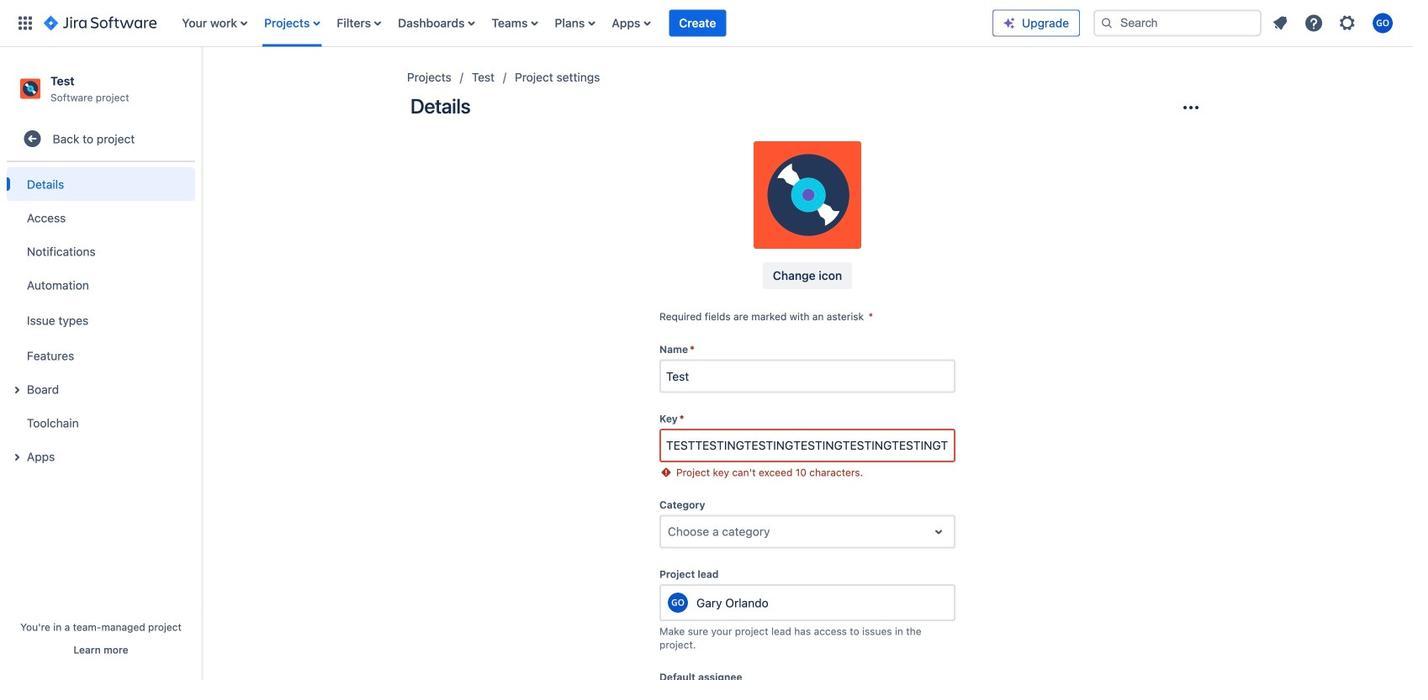 Task type: locate. For each thing, give the bounding box(es) containing it.
project avatar image
[[754, 141, 861, 249]]

help image
[[1304, 13, 1324, 33]]

group
[[7, 163, 195, 479]]

jira software image
[[44, 13, 157, 33], [44, 13, 157, 33]]

0 horizontal spatial list
[[174, 0, 993, 47]]

settings image
[[1338, 13, 1358, 33]]

search image
[[1100, 16, 1114, 30]]

None search field
[[1094, 10, 1262, 37]]

list
[[174, 0, 993, 47], [1265, 8, 1403, 38]]

None text field
[[668, 524, 671, 541]]

expand image
[[7, 380, 27, 401]]

more image
[[1181, 98, 1201, 118]]

expand image
[[7, 448, 27, 468]]

list item
[[669, 0, 726, 47]]

banner
[[0, 0, 1413, 47]]

None field
[[661, 361, 954, 392], [661, 431, 954, 461], [661, 361, 954, 392], [661, 431, 954, 461]]

your profile and settings image
[[1373, 13, 1393, 33]]

primary element
[[10, 0, 993, 47]]

appswitcher icon image
[[15, 13, 35, 33]]



Task type: vqa. For each thing, say whether or not it's contained in the screenshot.
1st 'expand' 'Image' from the bottom of the group inside "Sidebar" element
yes



Task type: describe. For each thing, give the bounding box(es) containing it.
open image
[[929, 522, 949, 542]]

sidebar navigation image
[[183, 67, 220, 101]]

sidebar element
[[0, 47, 202, 681]]

group inside sidebar element
[[7, 163, 195, 479]]

error image
[[660, 466, 673, 480]]

notifications image
[[1270, 13, 1291, 33]]

Search field
[[1094, 10, 1262, 37]]

1 horizontal spatial list
[[1265, 8, 1403, 38]]



